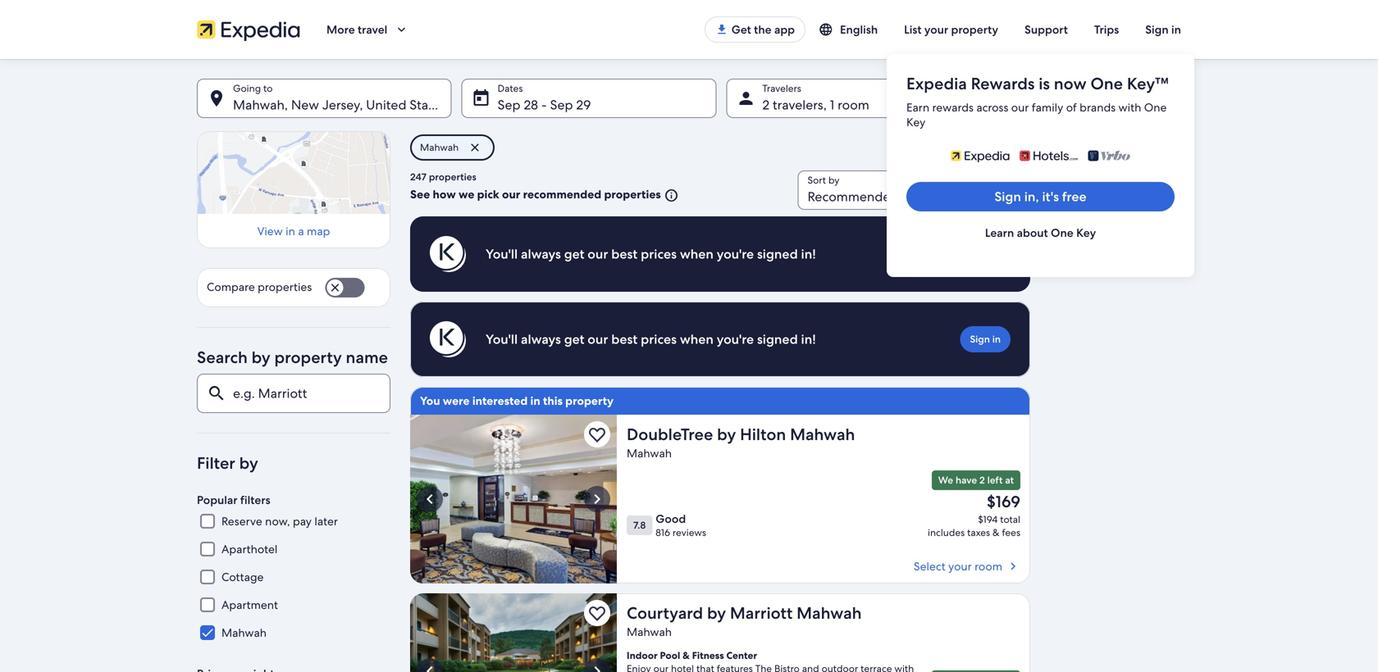 Task type: locate. For each thing, give the bounding box(es) containing it.
0 horizontal spatial property
[[275, 347, 342, 369]]

courtyard
[[627, 603, 703, 624]]

2 inside dropdown button
[[763, 96, 770, 114]]

of down now
[[1066, 100, 1077, 115]]

united
[[366, 96, 407, 114]]

pick
[[477, 187, 500, 202]]

properties right recommended on the left of page
[[604, 187, 661, 202]]

by inside doubletree by hilton mahwah mahwah
[[717, 424, 736, 446]]

includes
[[928, 527, 965, 540]]

center
[[727, 650, 757, 663]]

rewards
[[933, 100, 974, 115]]

2 horizontal spatial property
[[951, 22, 999, 37]]

you'll down pick
[[486, 246, 518, 263]]

&
[[993, 527, 1000, 540], [683, 650, 690, 663]]

america
[[465, 96, 514, 114]]

sep left 28
[[498, 96, 521, 114]]

key inside the learn about one key link
[[1077, 226, 1096, 240]]

0 horizontal spatial sign
[[970, 333, 990, 346]]

travel
[[358, 22, 388, 37]]

doubletree
[[627, 424, 713, 446]]

your right select in the right of the page
[[949, 560, 972, 574]]

1 vertical spatial signed
[[757, 331, 798, 348]]

2 get from the top
[[564, 331, 585, 348]]

1 horizontal spatial room
[[975, 560, 1003, 574]]

1 horizontal spatial &
[[993, 527, 1000, 540]]

2 vertical spatial properties
[[258, 280, 312, 295]]

your right list
[[925, 22, 949, 37]]

2 horizontal spatial sign
[[1146, 22, 1169, 37]]

Save DoubleTree by Hilton Mahwah to a trip checkbox
[[584, 422, 610, 448]]

1 horizontal spatial of
[[1066, 100, 1077, 115]]

2 vertical spatial property
[[565, 394, 614, 409]]

mahwah right hilton
[[790, 424, 855, 446]]

list your property
[[904, 22, 999, 37]]

1 vertical spatial sign
[[995, 188, 1021, 206]]

left
[[988, 474, 1003, 487]]

room right 1
[[838, 96, 870, 114]]

2 signed from the top
[[757, 331, 798, 348]]

2 vertical spatial one
[[1051, 226, 1074, 240]]

1 vertical spatial you'll
[[486, 331, 518, 348]]

now
[[1054, 73, 1087, 94]]

0 vertical spatial signed
[[757, 246, 798, 263]]

0 vertical spatial you'll
[[486, 246, 518, 263]]

1 vertical spatial your
[[949, 560, 972, 574]]

mahwah down apartment
[[222, 626, 267, 641]]

0 horizontal spatial 2
[[763, 96, 770, 114]]

2 horizontal spatial properties
[[604, 187, 661, 202]]

filters
[[240, 493, 270, 508]]

in inside dropdown button
[[1172, 22, 1182, 37]]

2 travelers, 1 room button
[[726, 79, 981, 118]]

1 horizontal spatial one
[[1091, 73, 1123, 94]]

1 you'll always get our best prices when you're signed in! from the top
[[486, 246, 816, 263]]

sign for sign in dropdown button
[[1146, 22, 1169, 37]]

2 vertical spatial sign
[[970, 333, 990, 346]]

more
[[327, 22, 355, 37]]

show next image for doubletree by hilton mahwah image
[[588, 490, 607, 510]]

1 vertical spatial you'll always get our best prices when you're signed in!
[[486, 331, 816, 348]]

1 vertical spatial always
[[521, 331, 561, 348]]

key left rewards
[[907, 115, 926, 130]]

jersey,
[[322, 96, 363, 114]]

the
[[754, 22, 772, 37]]

small image inside see how we pick our recommended properties link
[[661, 188, 679, 203]]

reserve now, pay later
[[222, 515, 338, 529]]

1 horizontal spatial 2
[[980, 474, 985, 487]]

1 vertical spatial room
[[975, 560, 1003, 574]]

0 vertical spatial prices
[[641, 246, 677, 263]]

more travel
[[327, 22, 388, 37]]

always down see how we pick our recommended properties link
[[521, 246, 561, 263]]

key down free
[[1077, 226, 1096, 240]]

0 horizontal spatial sign in
[[970, 333, 1001, 346]]

0 vertical spatial you'll always get our best prices when you're signed in!
[[486, 246, 816, 263]]

1 horizontal spatial small image
[[819, 22, 840, 37]]

small image inside english button
[[819, 22, 840, 37]]

2 you'll always get our best prices when you're signed in! from the top
[[486, 331, 816, 348]]

2
[[763, 96, 770, 114], [980, 474, 985, 487]]

& right the pool
[[683, 650, 690, 663]]

1 horizontal spatial sign in
[[1146, 22, 1182, 37]]

select your room
[[914, 560, 1003, 574]]

& left fees at the bottom of the page
[[993, 527, 1000, 540]]

fitness
[[692, 650, 724, 663]]

states
[[410, 96, 446, 114]]

your for select
[[949, 560, 972, 574]]

property up the save doubletree by hilton mahwah to a trip 'option' at the left bottom of the page
[[565, 394, 614, 409]]

best
[[611, 246, 638, 263], [611, 331, 638, 348]]

0 horizontal spatial &
[[683, 650, 690, 663]]

search
[[197, 347, 248, 369]]

by for search
[[252, 347, 271, 369]]

2 you're from the top
[[717, 331, 754, 348]]

in for sign in dropdown button
[[1172, 22, 1182, 37]]

2 always from the top
[[521, 331, 561, 348]]

key
[[907, 115, 926, 130], [1077, 226, 1096, 240]]

english button
[[806, 15, 891, 44]]

room
[[838, 96, 870, 114], [975, 560, 1003, 574]]

2 inside we have 2 left at $169 $194 total includes taxes & fees
[[980, 474, 985, 487]]

1 vertical spatial prices
[[641, 331, 677, 348]]

always
[[521, 246, 561, 263], [521, 331, 561, 348]]

1 vertical spatial key
[[1077, 226, 1096, 240]]

0 vertical spatial get
[[564, 246, 585, 263]]

0 vertical spatial properties
[[429, 171, 477, 183]]

fees
[[1002, 527, 1021, 540]]

sign in inside dropdown button
[[1146, 22, 1182, 37]]

marriott
[[730, 603, 793, 624]]

0 vertical spatial you're
[[717, 246, 754, 263]]

courtyard by marriott mahwah mahwah
[[627, 603, 862, 640]]

popular
[[197, 493, 238, 508]]

sep
[[498, 96, 521, 114], [550, 96, 573, 114]]

cottage
[[222, 570, 264, 585]]

small image
[[819, 22, 840, 37], [661, 188, 679, 203]]

by left hilton
[[717, 424, 736, 446]]

1 get from the top
[[564, 246, 585, 263]]

one down the key™
[[1144, 100, 1167, 115]]

get
[[732, 22, 751, 37]]

sign
[[1146, 22, 1169, 37], [995, 188, 1021, 206], [970, 333, 990, 346]]

sign in
[[1146, 22, 1182, 37], [970, 333, 1001, 346]]

of right states
[[449, 96, 461, 114]]

0 horizontal spatial of
[[449, 96, 461, 114]]

1 horizontal spatial properties
[[429, 171, 477, 183]]

2 you'll from the top
[[486, 331, 518, 348]]

one right about
[[1051, 226, 1074, 240]]

taxes
[[968, 527, 990, 540]]

0 horizontal spatial key
[[907, 115, 926, 130]]

across
[[977, 100, 1009, 115]]

reserve
[[222, 515, 262, 529]]

1 horizontal spatial sep
[[550, 96, 573, 114]]

0 vertical spatial when
[[680, 246, 714, 263]]

Save Courtyard by Marriott Mahwah to a trip checkbox
[[584, 601, 610, 627]]

doubletree by hilton mahwah mahwah
[[627, 424, 855, 461]]

mahwah
[[420, 141, 459, 154], [790, 424, 855, 446], [627, 446, 672, 461], [797, 603, 862, 624], [627, 625, 672, 640], [222, 626, 267, 641]]

1 vertical spatial sign in
[[970, 333, 1001, 346]]

see how we pick our recommended properties
[[410, 187, 661, 202]]

0 vertical spatial room
[[838, 96, 870, 114]]

sign in for sign in link
[[970, 333, 1001, 346]]

1 horizontal spatial sign
[[995, 188, 1021, 206]]

0 vertical spatial &
[[993, 527, 1000, 540]]

0 vertical spatial one
[[1091, 73, 1123, 94]]

lobby image
[[410, 415, 617, 584]]

1 vertical spatial in!
[[801, 331, 816, 348]]

how
[[433, 187, 456, 202]]

property left 'name' in the left of the page
[[275, 347, 342, 369]]

0 vertical spatial sign in
[[1146, 22, 1182, 37]]

expedia
[[907, 73, 967, 94]]

1 vertical spatial 2
[[980, 474, 985, 487]]

sign in for sign in dropdown button
[[1146, 22, 1182, 37]]

0 vertical spatial sign
[[1146, 22, 1169, 37]]

0 vertical spatial 2
[[763, 96, 770, 114]]

1 vertical spatial get
[[564, 331, 585, 348]]

property inside the list your property link
[[951, 22, 999, 37]]

1 vertical spatial small image
[[661, 188, 679, 203]]

room left medium image
[[975, 560, 1003, 574]]

you'll up interested
[[486, 331, 518, 348]]

0 horizontal spatial room
[[838, 96, 870, 114]]

trailing image
[[394, 22, 409, 37]]

this
[[543, 394, 563, 409]]

indoor
[[627, 650, 658, 663]]

property amenity image
[[410, 594, 617, 673]]

in!
[[801, 246, 816, 263], [801, 331, 816, 348]]

see how we pick our recommended properties link
[[410, 187, 679, 203]]

1 horizontal spatial property
[[565, 394, 614, 409]]

it's
[[1042, 188, 1059, 206]]

0 vertical spatial your
[[925, 22, 949, 37]]

more travel button
[[313, 15, 422, 44]]

your
[[925, 22, 949, 37], [949, 560, 972, 574]]

1 vertical spatial best
[[611, 331, 638, 348]]

mahwah inside button
[[420, 141, 459, 154]]

you were interested in this property
[[420, 394, 614, 409]]

mahwah, new jersey, united states of america button
[[197, 79, 514, 118]]

you'll
[[486, 246, 518, 263], [486, 331, 518, 348]]

1 best from the top
[[611, 246, 638, 263]]

0 horizontal spatial small image
[[661, 188, 679, 203]]

show previous image for courtyard by marriott mahwah image
[[420, 662, 440, 673]]

in for view in a map button
[[286, 224, 295, 239]]

sep 28 - sep 29 button
[[462, 79, 717, 118]]

one up the brands
[[1091, 73, 1123, 94]]

sign in link
[[960, 327, 1011, 353]]

with
[[1119, 100, 1142, 115]]

mahwah up '247 properties'
[[420, 141, 459, 154]]

property up rewards
[[951, 22, 999, 37]]

$169
[[987, 491, 1021, 513]]

0 horizontal spatial properties
[[258, 280, 312, 295]]

247
[[410, 171, 427, 183]]

sign inside dropdown button
[[1146, 22, 1169, 37]]

0 vertical spatial always
[[521, 246, 561, 263]]

sep right -
[[550, 96, 573, 114]]

brands
[[1080, 100, 1116, 115]]

a
[[298, 224, 304, 239]]

2 left left
[[980, 474, 985, 487]]

1 vertical spatial when
[[680, 331, 714, 348]]

indoor pool & fitness center
[[627, 650, 757, 663]]

0 vertical spatial key
[[907, 115, 926, 130]]

0 vertical spatial small image
[[819, 22, 840, 37]]

1 vertical spatial &
[[683, 650, 690, 663]]

& inside we have 2 left at $169 $194 total includes taxes & fees
[[993, 527, 1000, 540]]

always up this
[[521, 331, 561, 348]]

1 vertical spatial one
[[1144, 100, 1167, 115]]

28
[[524, 96, 538, 114]]

1 horizontal spatial key
[[1077, 226, 1096, 240]]

you
[[420, 394, 440, 409]]

0 vertical spatial in!
[[801, 246, 816, 263]]

0 horizontal spatial sep
[[498, 96, 521, 114]]

view
[[257, 224, 283, 239]]

1 vertical spatial property
[[275, 347, 342, 369]]

learn
[[985, 226, 1014, 240]]

1 vertical spatial you're
[[717, 331, 754, 348]]

get
[[564, 246, 585, 263], [564, 331, 585, 348]]

property
[[951, 22, 999, 37], [275, 347, 342, 369], [565, 394, 614, 409]]

by right filter
[[239, 453, 258, 474]]

expedia logo image
[[197, 18, 300, 41]]

properties right compare
[[258, 280, 312, 295]]

key inside expedia rewards is now one key™ earn rewards across our family of brands with one key
[[907, 115, 926, 130]]

mahwah down doubletree
[[627, 446, 672, 461]]

properties up how
[[429, 171, 477, 183]]

of
[[449, 96, 461, 114], [1066, 100, 1077, 115]]

by up fitness
[[707, 603, 726, 624]]

signed
[[757, 246, 798, 263], [757, 331, 798, 348]]

total
[[1000, 514, 1021, 526]]

0 vertical spatial best
[[611, 246, 638, 263]]

2 left the travelers,
[[763, 96, 770, 114]]

by inside courtyard by marriott mahwah mahwah
[[707, 603, 726, 624]]

0 vertical spatial property
[[951, 22, 999, 37]]

hilton
[[740, 424, 786, 446]]

by right search
[[252, 347, 271, 369]]



Task type: vqa. For each thing, say whether or not it's contained in the screenshot.
Marriott
yes



Task type: describe. For each thing, give the bounding box(es) containing it.
properties for compare properties
[[258, 280, 312, 295]]

expedia rewards is now one key™ earn rewards across our family of brands with one key
[[907, 73, 1169, 130]]

2 sep from the left
[[550, 96, 573, 114]]

travelers,
[[773, 96, 827, 114]]

properties for 247 properties
[[429, 171, 477, 183]]

we
[[459, 187, 475, 202]]

list your property link
[[891, 15, 1012, 44]]

1 in! from the top
[[801, 246, 816, 263]]

were
[[443, 394, 470, 409]]

earn
[[907, 100, 930, 115]]

static map image image
[[197, 131, 391, 214]]

2 best from the top
[[611, 331, 638, 348]]

816
[[656, 527, 670, 540]]

of inside expedia rewards is now one key™ earn rewards across our family of brands with one key
[[1066, 100, 1077, 115]]

by for courtyard
[[707, 603, 726, 624]]

at
[[1005, 474, 1014, 487]]

1 vertical spatial properties
[[604, 187, 661, 202]]

mahwah button
[[410, 135, 495, 161]]

list
[[904, 22, 922, 37]]

show previous image for doubletree by hilton mahwah image
[[420, 490, 440, 510]]

medium image
[[1006, 560, 1021, 574]]

free
[[1062, 188, 1087, 206]]

sign for sign in link
[[970, 333, 990, 346]]

1 you'll from the top
[[486, 246, 518, 263]]

of inside dropdown button
[[449, 96, 461, 114]]

in,
[[1025, 188, 1039, 206]]

mahwah,
[[233, 96, 288, 114]]

1 when from the top
[[680, 246, 714, 263]]

compare
[[207, 280, 255, 295]]

compare properties
[[207, 280, 312, 295]]

pay
[[293, 515, 312, 529]]

select your room link
[[627, 560, 1021, 574]]

filter
[[197, 453, 235, 474]]

your for list
[[925, 22, 949, 37]]

search image
[[1001, 89, 1021, 108]]

select
[[914, 560, 946, 574]]

7.8
[[633, 519, 646, 532]]

by for doubletree
[[717, 424, 736, 446]]

download the app button image
[[715, 23, 728, 36]]

2 in! from the top
[[801, 331, 816, 348]]

1
[[830, 96, 835, 114]]

room inside dropdown button
[[838, 96, 870, 114]]

later
[[315, 515, 338, 529]]

apartment
[[222, 598, 278, 613]]

pool
[[660, 650, 680, 663]]

name
[[346, 347, 388, 369]]

1 sep from the left
[[498, 96, 521, 114]]

search by property name
[[197, 347, 388, 369]]

2 horizontal spatial one
[[1144, 100, 1167, 115]]

2 when from the top
[[680, 331, 714, 348]]

by for filter
[[239, 453, 258, 474]]

map
[[307, 224, 330, 239]]

sign in, it's free
[[995, 188, 1087, 206]]

show next image for courtyard by marriott mahwah image
[[588, 662, 607, 673]]

trips link
[[1081, 15, 1133, 44]]

learn about one key
[[985, 226, 1096, 240]]

support link
[[1012, 15, 1081, 44]]

1 signed from the top
[[757, 246, 798, 263]]

1 always from the top
[[521, 246, 561, 263]]

family
[[1032, 100, 1064, 115]]

view in a map button
[[207, 224, 381, 239]]

get the app
[[732, 22, 795, 37]]

about
[[1017, 226, 1048, 240]]

sep 28 - sep 29
[[498, 96, 591, 114]]

get the app link
[[705, 16, 806, 43]]

app
[[775, 22, 795, 37]]

good 816 reviews
[[656, 512, 706, 540]]

247 properties
[[410, 171, 477, 183]]

key™
[[1127, 73, 1169, 94]]

good
[[656, 512, 686, 527]]

our inside expedia rewards is now one key™ earn rewards across our family of brands with one key
[[1012, 100, 1029, 115]]

new
[[291, 96, 319, 114]]

is
[[1039, 73, 1050, 94]]

mahwah, new jersey, united states of america
[[233, 96, 514, 114]]

see
[[410, 187, 430, 202]]

english
[[840, 22, 878, 37]]

sign for sign in, it's free link
[[995, 188, 1021, 206]]

2 prices from the top
[[641, 331, 677, 348]]

recommended
[[523, 187, 602, 202]]

support
[[1025, 22, 1068, 37]]

have
[[956, 474, 977, 487]]

popular filters
[[197, 493, 270, 508]]

view in a map
[[257, 224, 330, 239]]

now,
[[265, 515, 290, 529]]

1 prices from the top
[[641, 246, 677, 263]]

$194
[[978, 514, 998, 526]]

property for by
[[275, 347, 342, 369]]

1 you're from the top
[[717, 246, 754, 263]]

we
[[938, 474, 954, 487]]

mahwah down 'select your room' link
[[797, 603, 862, 624]]

rewards
[[971, 73, 1035, 94]]

learn about one key link
[[907, 218, 1175, 248]]

filter by
[[197, 453, 258, 474]]

in for sign in link
[[993, 333, 1001, 346]]

0 horizontal spatial one
[[1051, 226, 1074, 240]]

reviews
[[673, 527, 706, 540]]

we have 2 left at $169 $194 total includes taxes & fees
[[928, 474, 1021, 540]]

property for your
[[951, 22, 999, 37]]

2 travelers, 1 room
[[763, 96, 870, 114]]

mahwah down the courtyard on the bottom of the page
[[627, 625, 672, 640]]



